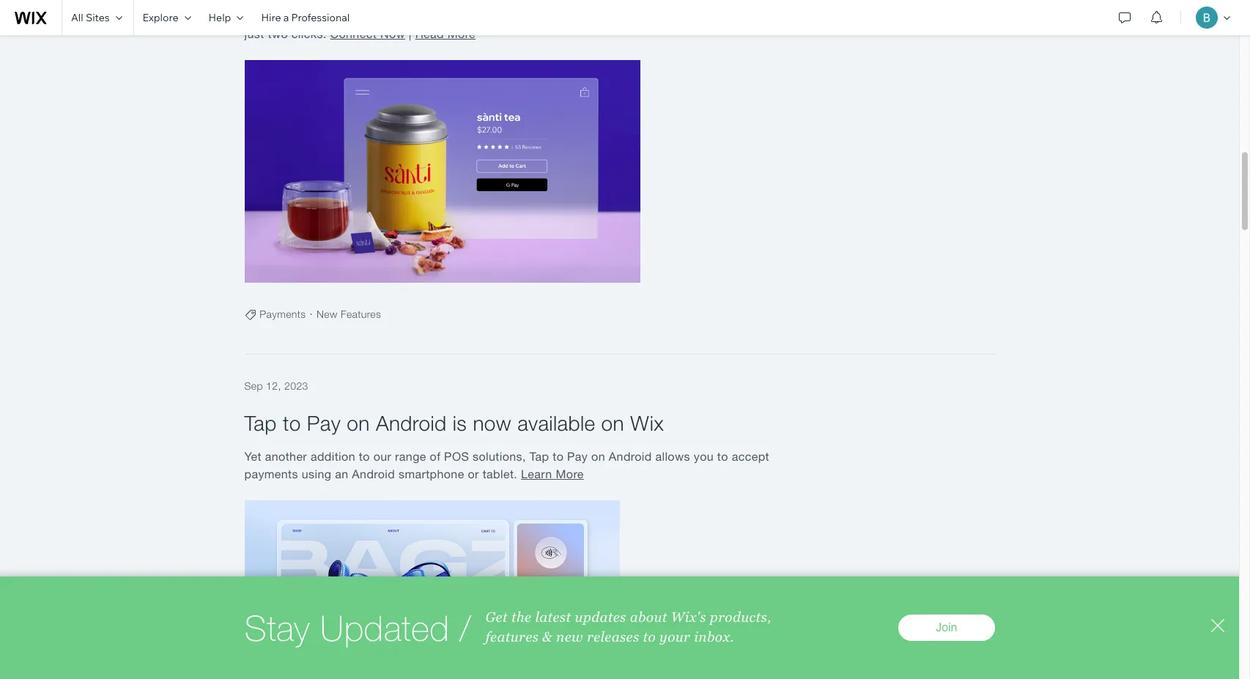 Task type: describe. For each thing, give the bounding box(es) containing it.
all sites
[[71, 11, 110, 24]]

sites
[[86, 11, 110, 24]]

hire a professional
[[261, 11, 350, 24]]

professional
[[291, 11, 350, 24]]

hire
[[261, 11, 281, 24]]

a
[[283, 11, 289, 24]]

explore
[[143, 11, 179, 24]]



Task type: vqa. For each thing, say whether or not it's contained in the screenshot.
"list" containing Get leads with Google Ads
no



Task type: locate. For each thing, give the bounding box(es) containing it.
help button
[[200, 0, 252, 35]]

all
[[71, 11, 83, 24]]

help
[[209, 11, 231, 24]]

hire a professional link
[[252, 0, 359, 35]]



